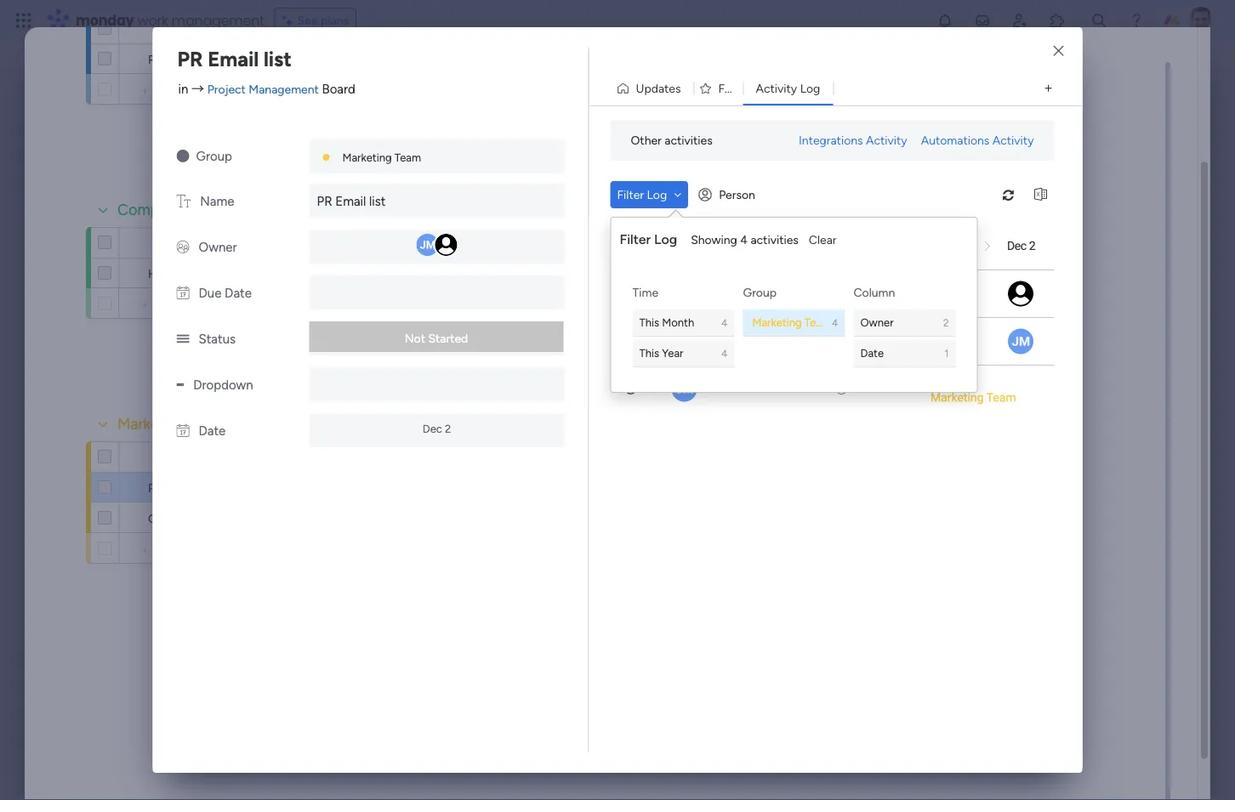 Task type: vqa. For each thing, say whether or not it's contained in the screenshot.
component icon
no



Task type: describe. For each thing, give the bounding box(es) containing it.
started
[[428, 331, 468, 346]]

1 horizontal spatial v2 multiple person column image
[[836, 285, 848, 303]]

0 vertical spatial dec
[[1008, 239, 1027, 253]]

created
[[853, 382, 894, 396]]

integrations activity
[[799, 133, 908, 148]]

2 vertical spatial log
[[654, 231, 678, 248]]

search everything image
[[1091, 12, 1108, 29]]

1 vertical spatial filter
[[620, 231, 651, 248]]

plans
[[321, 13, 349, 28]]

1 horizontal spatial activities
[[751, 233, 799, 247]]

1 horizontal spatial dec 2
[[1008, 239, 1036, 253]]

work
[[137, 11, 168, 30]]

research
[[148, 52, 197, 66]]

4 right 'month'
[[722, 317, 728, 329]]

0 vertical spatial activities
[[665, 133, 713, 148]]

management
[[249, 82, 319, 96]]

1 horizontal spatial 2
[[944, 317, 949, 329]]

1 due date field from the top
[[536, 19, 594, 38]]

board
[[322, 81, 356, 97]]

1 date field from the top
[[971, 19, 1005, 38]]

dapulse plus image inside pr email list dialog
[[836, 380, 848, 398]]

dapulse text column image
[[177, 194, 191, 209]]

3 due date field from the top
[[536, 448, 594, 467]]

see plans
[[298, 13, 349, 28]]

help button
[[1091, 752, 1151, 780]]

person
[[719, 188, 756, 202]]

1 inside button
[[398, 272, 402, 282]]

1 horizontal spatial group
[[743, 285, 777, 300]]

monday work management
[[76, 11, 264, 30]]

2 status field from the top
[[695, 234, 738, 252]]

→
[[192, 81, 204, 97]]

in → project management board
[[178, 81, 356, 97]]

0 horizontal spatial group
[[196, 149, 232, 164]]

0 horizontal spatial 2
[[445, 422, 451, 436]]

group: marketing team
[[928, 373, 1017, 405]]

management
[[172, 11, 264, 30]]

clear
[[809, 233, 837, 247]]

4 19d from the top
[[638, 382, 658, 396]]

4 inside marketing team 4
[[832, 317, 839, 329]]

gifting
[[148, 511, 185, 526]]

1 inside pr email list dialog
[[945, 347, 949, 360]]

Dropdown field
[[836, 19, 901, 38]]

marketing team 4
[[753, 316, 839, 330]]

added
[[938, 334, 972, 348]]

apps image
[[1049, 12, 1066, 29]]

earliest
[[548, 334, 581, 346]]

hire new interns
[[148, 266, 235, 281]]

v2 multiple person column image
[[836, 333, 848, 351]]

due for second due date field from the top
[[540, 236, 561, 250]]

due date for second due date field from the top
[[540, 236, 589, 250]]

monday
[[76, 11, 134, 30]]

29 for nov 29 earliest
[[571, 323, 585, 338]]

see
[[298, 13, 318, 28]]

group:
[[928, 373, 963, 387]]

dropdown inside pr email list dialog
[[193, 378, 253, 393]]

refresh image
[[995, 188, 1022, 201]]

other
[[631, 133, 662, 148]]

2 horizontal spatial 2
[[1030, 239, 1036, 253]]

nov for nov 29
[[547, 267, 567, 281]]

v2 dropdown column image
[[177, 378, 184, 393]]

v2 sun image
[[177, 149, 189, 164]]

1 status field from the top
[[695, 19, 738, 38]]

updates
[[636, 81, 681, 96]]

dropdown inside field
[[841, 21, 896, 36]]

gifting suite
[[148, 511, 216, 526]]

nov for nov 29 earliest
[[544, 323, 568, 338]]

project management link
[[207, 82, 319, 96]]

invite members image
[[1012, 12, 1029, 29]]

3 19d from the top
[[638, 334, 658, 348]]

activity inside activity log button
[[756, 81, 798, 96]]

due date inside pr email list dialog
[[199, 286, 252, 301]]

list box inside pr email list dialog
[[611, 222, 1055, 413]]

terry turtle image
[[1188, 7, 1215, 34]]

this month
[[640, 316, 695, 330]]

log inside button
[[800, 81, 821, 96]]

person button
[[692, 181, 766, 208]]

add view image
[[1045, 82, 1052, 95]]

see plans button
[[275, 8, 357, 33]]

29 for nov 29
[[570, 267, 583, 281]]

this for this month
[[640, 316, 660, 330]]



Task type: locate. For each thing, give the bounding box(es) containing it.
group up marketing team 4
[[743, 285, 777, 300]]

1 vertical spatial filter log
[[620, 231, 678, 248]]

0 vertical spatial log
[[800, 81, 821, 96]]

nov
[[547, 267, 567, 281], [544, 323, 568, 338]]

not started
[[405, 331, 468, 346]]

29 up nov 29 earliest
[[570, 267, 583, 281]]

0 vertical spatial nov
[[547, 267, 567, 281]]

2 this from the top
[[640, 347, 660, 360]]

1 this from the top
[[640, 316, 660, 330]]

0 horizontal spatial v2 multiple person column image
[[177, 240, 189, 255]]

0 vertical spatial date field
[[971, 19, 1005, 38]]

filter log down filter log button
[[620, 231, 678, 248]]

activity right integrations
[[866, 133, 908, 148]]

1 vertical spatial due date field
[[536, 234, 594, 252]]

list
[[264, 46, 292, 71], [369, 194, 386, 209], [753, 239, 769, 253], [753, 287, 769, 301], [753, 334, 769, 348], [753, 382, 769, 396], [197, 481, 212, 495]]

1 vertical spatial dropdown
[[193, 378, 253, 393]]

29 inside nov 29 earliest
[[571, 323, 585, 338]]

status for first status field from the bottom of the page
[[699, 236, 734, 250]]

v2 multiple person column image up new
[[177, 240, 189, 255]]

marketing team down v2 dropdown column "image"
[[117, 415, 226, 434]]

v2 multiple person column image
[[177, 240, 189, 255], [836, 285, 848, 303]]

date field down 'refresh' image
[[971, 234, 1005, 252]]

date field left the invite members image
[[971, 19, 1005, 38]]

filter down filter log button
[[620, 231, 651, 248]]

2 vertical spatial dapulse date column image
[[177, 424, 189, 439]]

1 horizontal spatial 1
[[945, 347, 949, 360]]

nov 29 earliest
[[544, 323, 585, 346]]

hire
[[148, 266, 170, 281]]

status for second status field from the bottom
[[699, 21, 734, 36]]

0 vertical spatial dapulse plus image
[[1056, 19, 1072, 39]]

0 horizontal spatial activity
[[756, 81, 798, 96]]

log
[[800, 81, 821, 96], [647, 188, 667, 202], [654, 231, 678, 248]]

1 vertical spatial activities
[[751, 233, 799, 247]]

due date
[[540, 21, 589, 36], [540, 236, 589, 250], [199, 286, 252, 301], [540, 450, 589, 465]]

4 up v2 multiple person column icon on the top of the page
[[832, 317, 839, 329]]

filter inside button
[[617, 188, 644, 202]]

log down angle down image
[[654, 231, 678, 248]]

angle down image
[[674, 189, 682, 201]]

0 vertical spatial filter
[[617, 188, 644, 202]]

marketing team
[[343, 151, 421, 164], [117, 415, 226, 434]]

column
[[854, 285, 896, 300]]

Due Date field
[[536, 19, 594, 38], [536, 234, 594, 252], [536, 448, 594, 467]]

due for 3rd due date field from the bottom
[[540, 21, 561, 36]]

nov down nov 29
[[544, 323, 568, 338]]

month
[[662, 316, 695, 330]]

files
[[719, 81, 743, 96]]

this year
[[640, 347, 684, 360]]

1 vertical spatial dec
[[423, 422, 442, 436]]

status field up files button
[[695, 19, 738, 38]]

1 vertical spatial dec 2
[[423, 422, 451, 436]]

marketing inside group: marketing team
[[931, 391, 984, 405]]

dapulse plus image
[[1056, 19, 1072, 39], [836, 380, 848, 398]]

0 vertical spatial due date field
[[536, 19, 594, 38]]

help
[[1106, 757, 1136, 775]]

pr
[[177, 46, 203, 71], [317, 194, 332, 209], [703, 239, 717, 253], [703, 287, 717, 301], [703, 334, 717, 348], [703, 382, 717, 396], [148, 481, 162, 495]]

2
[[1030, 239, 1036, 253], [944, 317, 949, 329], [445, 422, 451, 436]]

filter log inside button
[[617, 188, 667, 202]]

marketing team down board
[[343, 151, 421, 164]]

activity inside integrations activity button
[[866, 133, 908, 148]]

1 vertical spatial date field
[[971, 234, 1005, 252]]

showing
[[691, 233, 738, 247]]

name
[[200, 194, 234, 209]]

4 right the showing
[[741, 233, 748, 247]]

2 owner field from the top
[[441, 234, 486, 252]]

due
[[540, 21, 561, 36], [540, 236, 561, 250], [199, 286, 222, 301], [540, 450, 561, 465]]

time
[[633, 285, 659, 300]]

Owner field
[[441, 19, 486, 38], [441, 234, 486, 252]]

files button
[[694, 75, 743, 102]]

team inside group: marketing team
[[987, 391, 1017, 405]]

pr email list dialog
[[0, 0, 1236, 801]]

Status field
[[695, 19, 738, 38], [695, 234, 738, 252]]

1 vertical spatial status field
[[695, 234, 738, 252]]

dec
[[1008, 239, 1027, 253], [423, 422, 442, 436]]

0 vertical spatial v2 multiple person column image
[[177, 240, 189, 255]]

activity for integrations activity
[[866, 133, 908, 148]]

year
[[662, 347, 684, 360]]

this for this year
[[640, 347, 660, 360]]

0 vertical spatial owner field
[[441, 19, 486, 38]]

activity log button
[[743, 75, 833, 102]]

0 vertical spatial status
[[699, 21, 734, 36]]

v2 status image
[[177, 332, 189, 347]]

19d up time
[[638, 239, 658, 253]]

1 vertical spatial group
[[743, 285, 777, 300]]

1 vertical spatial dapulse plus image
[[836, 380, 848, 398]]

activities
[[665, 133, 713, 148], [751, 233, 799, 247]]

dapulse plus image up close icon
[[1056, 19, 1072, 39]]

1 vertical spatial log
[[647, 188, 667, 202]]

0 horizontal spatial activities
[[665, 133, 713, 148]]

activities left 'clear' in the right of the page
[[751, 233, 799, 247]]

0 vertical spatial dropdown
[[841, 21, 896, 36]]

1 vertical spatial nov
[[544, 323, 568, 338]]

item
[[258, 21, 282, 35]]

this left 'month'
[[640, 316, 660, 330]]

activities right other
[[665, 133, 713, 148]]

automations activity
[[921, 133, 1034, 148]]

2 19d from the top
[[638, 287, 658, 301]]

dapulse date column image for date
[[177, 424, 189, 439]]

1 vertical spatial v2 multiple person column image
[[836, 285, 848, 303]]

1
[[398, 272, 402, 282], [945, 347, 949, 360]]

0 horizontal spatial dropdown
[[193, 378, 253, 393]]

2 vertical spatial 2
[[445, 422, 451, 436]]

1 horizontal spatial dapulse plus image
[[1056, 19, 1072, 39]]

status up files button
[[699, 21, 734, 36]]

status
[[699, 21, 734, 36], [699, 236, 734, 250], [199, 332, 236, 347]]

1 horizontal spatial dropdown
[[841, 21, 896, 36]]

19d down this year
[[638, 382, 658, 396]]

due for 1st due date field from the bottom
[[540, 450, 561, 465]]

dropdown
[[841, 21, 896, 36], [193, 378, 253, 393]]

0 horizontal spatial dec
[[423, 422, 442, 436]]

dapulse plus image left created
[[836, 380, 848, 398]]

1 horizontal spatial activity
[[866, 133, 908, 148]]

29 down nov 29
[[571, 323, 585, 338]]

group
[[196, 149, 232, 164], [743, 285, 777, 300]]

4 right year in the top right of the page
[[722, 347, 728, 360]]

1 vertical spatial marketing team
[[117, 415, 226, 434]]

new
[[173, 266, 196, 281]]

0 vertical spatial filter log
[[617, 188, 667, 202]]

status right v2 status "icon"
[[199, 332, 236, 347]]

not
[[405, 331, 425, 346]]

0 vertical spatial dec 2
[[1008, 239, 1036, 253]]

pr email list
[[177, 46, 292, 71], [317, 194, 386, 209], [703, 239, 769, 253], [703, 287, 769, 301], [703, 334, 769, 348], [703, 382, 769, 396], [148, 481, 212, 495]]

list box
[[611, 222, 1055, 413]]

1 horizontal spatial dec
[[1008, 239, 1027, 253]]

help image
[[1128, 12, 1145, 29]]

Date field
[[971, 19, 1005, 38], [971, 234, 1005, 252]]

0 vertical spatial 2
[[1030, 239, 1036, 253]]

automations
[[921, 133, 990, 148]]

nov up nov 29 earliest
[[547, 267, 567, 281]]

0 vertical spatial 29
[[570, 267, 583, 281]]

1 vertical spatial this
[[640, 347, 660, 360]]

1 button
[[366, 258, 421, 288]]

filter log button
[[611, 181, 689, 208]]

date
[[564, 21, 589, 36], [975, 21, 1000, 36], [564, 236, 589, 250], [975, 236, 1000, 250], [225, 286, 252, 301], [861, 347, 884, 360], [199, 424, 226, 439], [564, 450, 589, 465]]

group right v2 sun icon
[[196, 149, 232, 164]]

0 horizontal spatial dapulse plus image
[[836, 380, 848, 398]]

email
[[208, 46, 259, 71], [336, 194, 366, 209], [720, 239, 750, 253], [720, 287, 750, 301], [720, 334, 750, 348], [720, 382, 750, 396], [165, 481, 194, 495]]

status field down 'person' popup button
[[695, 234, 738, 252]]

showing 4 activities
[[691, 233, 799, 247]]

owner
[[446, 21, 481, 36], [446, 236, 481, 250], [199, 240, 237, 255], [853, 287, 887, 301], [861, 316, 894, 330], [853, 334, 887, 348]]

dropdown right v2 dropdown column "image"
[[193, 378, 253, 393]]

1 vertical spatial 1
[[945, 347, 949, 360]]

2 vertical spatial due date field
[[536, 448, 594, 467]]

1 vertical spatial 29
[[571, 323, 585, 338]]

suite
[[188, 511, 216, 526]]

1 horizontal spatial marketing team
[[343, 151, 421, 164]]

1 19d from the top
[[638, 239, 658, 253]]

0 vertical spatial dapulse date column image
[[836, 237, 848, 255]]

0 vertical spatial this
[[640, 316, 660, 330]]

integrations
[[799, 133, 863, 148]]

dropdown left 'notifications' image
[[841, 21, 896, 36]]

marketing team inside pr email list dialog
[[343, 151, 421, 164]]

list box containing 19d
[[611, 222, 1055, 413]]

2 date field from the top
[[971, 234, 1005, 252]]

filter left angle down image
[[617, 188, 644, 202]]

close image
[[1054, 45, 1064, 57]]

project
[[207, 82, 246, 96]]

nov inside nov 29 earliest
[[544, 323, 568, 338]]

0 vertical spatial group
[[196, 149, 232, 164]]

notifications image
[[937, 12, 954, 29]]

19d down this month
[[638, 334, 658, 348]]

filter
[[617, 188, 644, 202], [620, 231, 651, 248]]

log inside button
[[647, 188, 667, 202]]

activity up 'refresh' image
[[993, 133, 1034, 148]]

19d
[[638, 239, 658, 253], [638, 287, 658, 301], [638, 334, 658, 348], [638, 382, 658, 396]]

dapulse date column image
[[836, 237, 848, 255], [177, 286, 189, 301], [177, 424, 189, 439]]

updates button
[[610, 75, 694, 102]]

this left year in the top right of the page
[[640, 347, 660, 360]]

due date for 3rd due date field from the bottom
[[540, 21, 589, 36]]

integrations activity button
[[792, 127, 915, 154]]

completed
[[117, 201, 194, 219]]

1 vertical spatial owner field
[[441, 234, 486, 252]]

activity
[[756, 81, 798, 96], [866, 133, 908, 148], [993, 133, 1034, 148]]

due date for 1st due date field from the bottom
[[540, 450, 589, 465]]

1 vertical spatial status
[[699, 236, 734, 250]]

29
[[570, 267, 583, 281], [571, 323, 585, 338]]

select product image
[[15, 12, 32, 29]]

filter log left angle down image
[[617, 188, 667, 202]]

marketing
[[343, 151, 392, 164], [753, 316, 802, 330], [931, 391, 984, 405], [117, 415, 186, 434]]

nov 29
[[547, 267, 583, 281]]

v2 multiple person column image left column at the top
[[836, 285, 848, 303]]

0 horizontal spatial dec 2
[[423, 422, 451, 436]]

automations activity button
[[915, 127, 1041, 154]]

2 due date field from the top
[[536, 234, 594, 252]]

0 horizontal spatial 1
[[398, 272, 402, 282]]

clear button
[[802, 226, 844, 254]]

export to excel image
[[1028, 188, 1055, 201]]

1 vertical spatial 2
[[944, 317, 949, 329]]

status down 'person' popup button
[[699, 236, 734, 250]]

19d up this month
[[638, 287, 658, 301]]

0 vertical spatial status field
[[695, 19, 738, 38]]

0 vertical spatial marketing team
[[343, 151, 421, 164]]

activity right files
[[756, 81, 798, 96]]

dapulse date column image for due date
[[177, 286, 189, 301]]

None field
[[836, 234, 901, 252], [441, 448, 486, 467], [836, 234, 901, 252], [441, 448, 486, 467]]

interns
[[199, 266, 235, 281]]

team
[[395, 151, 421, 164], [805, 316, 831, 330], [987, 391, 1017, 405], [190, 415, 226, 434]]

log up integrations
[[800, 81, 821, 96]]

0 horizontal spatial marketing team
[[117, 415, 226, 434]]

status inside pr email list dialog
[[199, 332, 236, 347]]

due inside pr email list dialog
[[199, 286, 222, 301]]

this
[[640, 316, 660, 330], [640, 347, 660, 360]]

activity log
[[756, 81, 821, 96]]

in
[[178, 81, 188, 97]]

0 vertical spatial 1
[[398, 272, 402, 282]]

inbox image
[[974, 12, 991, 29]]

dec 2
[[1008, 239, 1036, 253], [423, 422, 451, 436]]

filter log
[[617, 188, 667, 202], [620, 231, 678, 248]]

activity inside automations activity button
[[993, 133, 1034, 148]]

activity for automations activity
[[993, 133, 1034, 148]]

log left angle down image
[[647, 188, 667, 202]]

2 vertical spatial status
[[199, 332, 236, 347]]

other activities
[[631, 133, 713, 148]]

1 vertical spatial dapulse date column image
[[177, 286, 189, 301]]

1 owner field from the top
[[441, 19, 486, 38]]

4
[[741, 233, 748, 247], [722, 317, 728, 329], [832, 317, 839, 329], [722, 347, 728, 360]]

2 horizontal spatial activity
[[993, 133, 1034, 148]]



